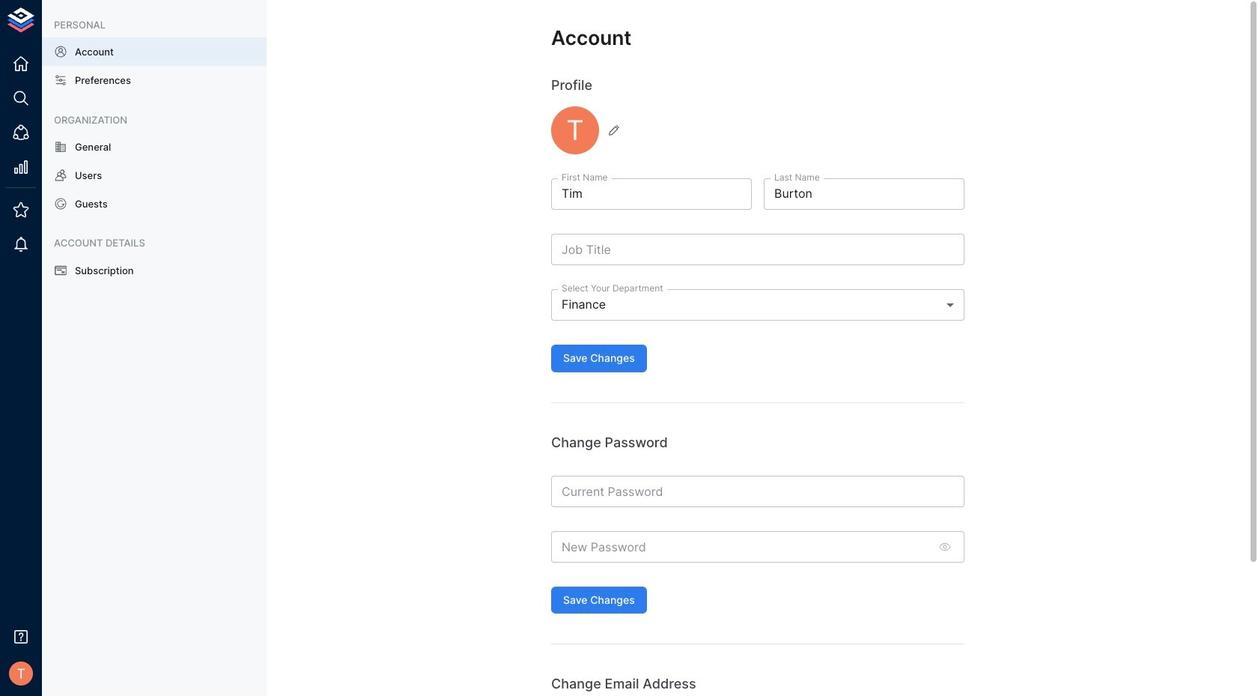 Task type: describe. For each thing, give the bounding box(es) containing it.
Doe text field
[[764, 178, 965, 210]]

John text field
[[551, 178, 752, 210]]

2 password password field from the top
[[551, 531, 931, 563]]



Task type: locate. For each thing, give the bounding box(es) containing it.
Password password field
[[551, 476, 965, 507], [551, 531, 931, 563]]

  field
[[551, 289, 965, 321]]

1 password password field from the top
[[551, 476, 965, 507]]

0 vertical spatial password password field
[[551, 476, 965, 507]]

1 vertical spatial password password field
[[551, 531, 931, 563]]

CEO text field
[[551, 234, 965, 265]]



Task type: vqa. For each thing, say whether or not it's contained in the screenshot.
password password field to the top
yes



